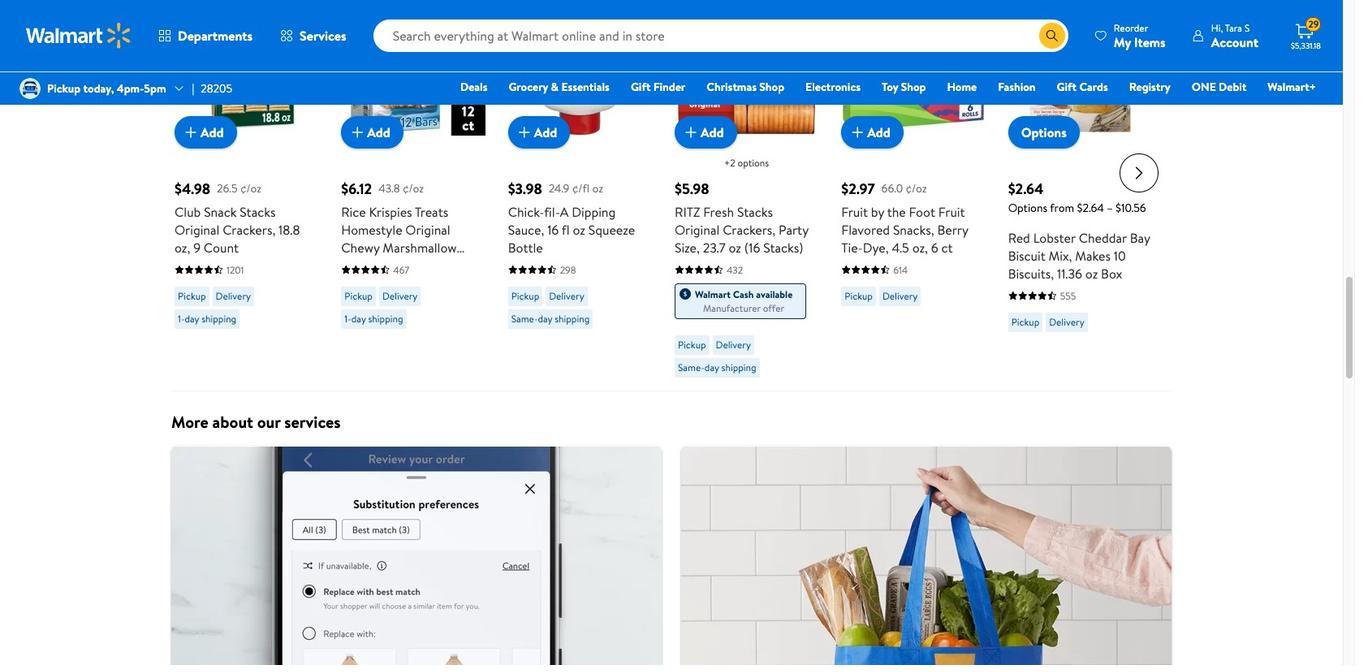 Task type: locate. For each thing, give the bounding box(es) containing it.
departments
[[178, 27, 253, 45]]

stable,
[[441, 257, 479, 274]]

add button down | 28205
[[175, 116, 237, 149]]

add down &
[[534, 123, 557, 141]]

add button up "43.8"
[[341, 116, 404, 149]]

gift cards
[[1057, 79, 1109, 95]]

1 horizontal spatial gift
[[1057, 79, 1077, 95]]

stacks inside $4.98 26.5 ¢/oz club snack stacks original crackers, 18.8 oz, 9 count
[[240, 203, 276, 221]]

lobster
[[1034, 229, 1076, 247]]

add for $4.98
[[201, 123, 224, 141]]

2 add button from the left
[[341, 116, 404, 149]]

1 horizontal spatial $2.64
[[1078, 200, 1105, 216]]

original down $4.98
[[175, 221, 220, 239]]

red
[[1009, 229, 1031, 247]]

items
[[1135, 33, 1166, 51]]

today,
[[83, 80, 114, 97]]

$2.64
[[1009, 179, 1044, 199], [1078, 200, 1105, 216]]

day down bottle
[[538, 312, 553, 326]]

add button down 'toy'
[[842, 116, 904, 149]]

options up red
[[1009, 200, 1048, 216]]

crackers, inside $4.98 26.5 ¢/oz club snack stacks original crackers, 18.8 oz, 9 count
[[223, 221, 276, 239]]

1 ¢/oz from the left
[[241, 180, 262, 196]]

0 vertical spatial same-
[[512, 312, 538, 326]]

1 horizontal spatial add to cart image
[[848, 123, 868, 142]]

homestyle
[[341, 221, 403, 239]]

registry
[[1130, 79, 1171, 95]]

fashion
[[999, 79, 1036, 95]]

¢/oz inside $2.97 66.0 ¢/oz fruit by the foot fruit flavored snacks, berry tie-dye, 4.5 oz, 6 ct
[[906, 180, 927, 196]]

2 product group from the left
[[341, 0, 486, 384]]

$2.97 66.0 ¢/oz fruit by the foot fruit flavored snacks, berry tie-dye, 4.5 oz, 6 ct
[[842, 179, 969, 257]]

18.8
[[279, 221, 300, 239]]

28205
[[201, 80, 233, 97]]

2 add to cart image from the left
[[848, 123, 868, 142]]

$4.98
[[175, 179, 210, 199]]

add down christmas
[[701, 123, 724, 141]]

0 horizontal spatial shop
[[760, 79, 785, 95]]

add button up the +2 on the top of page
[[675, 116, 737, 149]]

add to favorites list, red lobster cheddar bay biscuit mix, makes 10 biscuits, 11.36 oz box image
[[1127, 0, 1146, 18]]

1 horizontal spatial original
[[406, 221, 451, 239]]

1 crackers, from the left
[[223, 221, 276, 239]]

3 product group from the left
[[508, 0, 652, 384]]

oz right ¢/fl on the left top
[[593, 180, 604, 196]]

1 horizontal spatial 1-day shipping
[[345, 312, 403, 326]]

add to cart image down |
[[181, 123, 201, 142]]

2 shop from the left
[[902, 79, 926, 95]]

$2.64 up red
[[1009, 179, 1044, 199]]

rice
[[341, 203, 366, 221]]

chick-
[[508, 203, 544, 221]]

oz left (16
[[729, 239, 742, 257]]

delivery down 614
[[883, 289, 918, 303]]

¢/oz right 26.5
[[241, 180, 262, 196]]

ritz
[[675, 203, 701, 221]]

gift for gift finder
[[631, 79, 651, 95]]

pickup left today,
[[47, 80, 81, 97]]

red lobster cheddar bay biscuit mix, makes 10 biscuits, 11.36 oz box
[[1009, 229, 1151, 283]]

3 add to cart image from the left
[[515, 123, 534, 142]]

1 original from the left
[[175, 221, 220, 239]]

oz
[[593, 180, 604, 196], [573, 221, 586, 239], [729, 239, 742, 257], [1086, 265, 1099, 283]]

count inside $6.12 43.8 ¢/oz rice krispies treats homestyle original chewy marshmallow snack bars, shelf-stable, 13.96 oz, 12 count
[[405, 274, 440, 292]]

0 horizontal spatial stacks
[[240, 203, 276, 221]]

1 horizontal spatial crackers,
[[723, 221, 776, 239]]

fashion link
[[991, 78, 1044, 96]]

2 add to cart image from the left
[[348, 123, 367, 142]]

cheddar
[[1079, 229, 1127, 247]]

gift
[[631, 79, 651, 95], [1057, 79, 1077, 95]]

snack inside $6.12 43.8 ¢/oz rice krispies treats homestyle original chewy marshmallow snack bars, shelf-stable, 13.96 oz, 12 count
[[341, 257, 374, 274]]

options
[[1022, 123, 1067, 141], [1009, 200, 1048, 216]]

oz inside $5.98 ritz fresh stacks original crackers, party size, 23.7 oz (16 stacks)
[[729, 239, 742, 257]]

walmart+ link
[[1261, 78, 1324, 96]]

add button
[[175, 116, 237, 149], [341, 116, 404, 149], [508, 116, 570, 149], [675, 116, 737, 149], [842, 116, 904, 149]]

same- down bottle
[[512, 312, 538, 326]]

add up "43.8"
[[367, 123, 391, 141]]

day down 13.96
[[352, 312, 366, 326]]

squeeze
[[589, 221, 635, 239]]

1 add button from the left
[[175, 116, 237, 149]]

0 horizontal spatial ¢/oz
[[241, 180, 262, 196]]

¢/oz
[[241, 180, 262, 196], [403, 180, 424, 196], [906, 180, 927, 196]]

gift left cards
[[1057, 79, 1077, 95]]

1 product group from the left
[[175, 0, 319, 384]]

delivery
[[216, 289, 251, 303], [383, 289, 418, 303], [549, 289, 585, 303], [883, 289, 918, 303], [1050, 315, 1085, 329], [716, 338, 751, 352]]

¢/oz right 66.0
[[906, 180, 927, 196]]

hi, tara s account
[[1212, 21, 1259, 51]]

add to cart image up $6.12 on the left top of page
[[348, 123, 367, 142]]

add to cart image for $3.98
[[515, 123, 534, 142]]

 image
[[19, 78, 41, 99]]

oz,
[[175, 239, 190, 257], [913, 239, 929, 257], [372, 274, 388, 292]]

fruit right foot
[[939, 203, 966, 221]]

gift finder
[[631, 79, 686, 95]]

makes
[[1076, 247, 1111, 265]]

1 shop from the left
[[760, 79, 785, 95]]

1 add to cart image from the left
[[181, 123, 201, 142]]

24.9
[[549, 180, 570, 196]]

walmart image
[[26, 23, 132, 49]]

same-day shipping down 298
[[512, 312, 590, 326]]

gift for gift cards
[[1057, 79, 1077, 95]]

add button for club snack stacks original crackers, 18.8 oz, 9 count
[[175, 116, 237, 149]]

1 add from the left
[[201, 123, 224, 141]]

1 horizontal spatial snack
[[341, 257, 374, 274]]

options down the fashion
[[1022, 123, 1067, 141]]

0 vertical spatial same-day shipping
[[512, 312, 590, 326]]

5pm
[[144, 80, 166, 97]]

gift finder link
[[624, 78, 693, 96]]

same-day shipping down "manufacturer"
[[678, 361, 757, 374]]

add for $2.97
[[868, 123, 891, 141]]

add down 'toy'
[[868, 123, 891, 141]]

original inside $6.12 43.8 ¢/oz rice krispies treats homestyle original chewy marshmallow snack bars, shelf-stable, 13.96 oz, 12 count
[[406, 221, 451, 239]]

oz inside the red lobster cheddar bay biscuit mix, makes 10 biscuits, 11.36 oz box
[[1086, 265, 1099, 283]]

stacks)
[[764, 239, 804, 257]]

original down $5.98
[[675, 221, 720, 239]]

1 vertical spatial same-
[[678, 361, 705, 374]]

options link
[[1009, 116, 1080, 149]]

product group containing $3.98
[[508, 0, 652, 384]]

2 horizontal spatial add to cart image
[[515, 123, 534, 142]]

6 product group from the left
[[1009, 0, 1153, 384]]

4 add button from the left
[[675, 116, 737, 149]]

1 horizontal spatial shop
[[902, 79, 926, 95]]

2 crackers, from the left
[[723, 221, 776, 239]]

add to cart image down electronics
[[848, 123, 868, 142]]

delivery down 298
[[549, 289, 585, 303]]

product group containing $2.97
[[842, 0, 986, 384]]

$6.12
[[341, 179, 372, 199]]

1 horizontal spatial ¢/oz
[[403, 180, 424, 196]]

next slide for product carousel list image
[[1120, 154, 1159, 193]]

club snack stacks original crackers, 18.8 oz, 9 count image
[[175, 0, 319, 136]]

Search search field
[[373, 19, 1069, 52]]

original up shelf- at left
[[406, 221, 451, 239]]

$10.56
[[1116, 200, 1147, 216]]

0 horizontal spatial snack
[[204, 203, 237, 221]]

snack inside $4.98 26.5 ¢/oz club snack stacks original crackers, 18.8 oz, 9 count
[[204, 203, 237, 221]]

shop for christmas shop
[[760, 79, 785, 95]]

chewy
[[341, 239, 380, 257]]

treats
[[415, 203, 449, 221]]

product group
[[175, 0, 319, 384], [341, 0, 486, 384], [508, 0, 652, 384], [675, 0, 819, 384], [842, 0, 986, 384], [1009, 0, 1153, 384]]

0 horizontal spatial count
[[204, 239, 239, 257]]

1-day shipping down 1201
[[178, 312, 237, 326]]

shop right 'toy'
[[902, 79, 926, 95]]

1 list item from the left
[[162, 446, 672, 665]]

1 horizontal spatial oz,
[[372, 274, 388, 292]]

debit
[[1219, 79, 1247, 95]]

mix,
[[1049, 247, 1073, 265]]

stacks inside $5.98 ritz fresh stacks original crackers, party size, 23.7 oz (16 stacks)
[[738, 203, 773, 221]]

5 add button from the left
[[842, 116, 904, 149]]

add to cart image down grocery
[[515, 123, 534, 142]]

0 horizontal spatial original
[[175, 221, 220, 239]]

2 horizontal spatial original
[[675, 221, 720, 239]]

1-day shipping down 13.96
[[345, 312, 403, 326]]

1 1- from the left
[[178, 312, 185, 326]]

oz, inside $2.97 66.0 ¢/oz fruit by the foot fruit flavored snacks, berry tie-dye, 4.5 oz, 6 ct
[[913, 239, 929, 257]]

shipping down 12 at the left top
[[368, 312, 403, 326]]

finder
[[654, 79, 686, 95]]

3 add from the left
[[534, 123, 557, 141]]

2 ¢/oz from the left
[[403, 180, 424, 196]]

add to cart image for $5.98
[[682, 123, 701, 142]]

delivery for $2.97
[[883, 289, 918, 303]]

add button for chick-fil-a dipping sauce, 16 fl oz squeeze bottle
[[508, 116, 570, 149]]

¢/oz for $4.98
[[241, 180, 262, 196]]

delivery down the 555
[[1050, 315, 1085, 329]]

1 horizontal spatial fruit
[[939, 203, 966, 221]]

add button down grocery
[[508, 116, 570, 149]]

2 original from the left
[[406, 221, 451, 239]]

add to cart image for fruit by the foot fruit flavored snacks, berry tie-dye, 4.5 oz, 6 ct
[[848, 123, 868, 142]]

0 horizontal spatial add to cart image
[[181, 123, 201, 142]]

3 ¢/oz from the left
[[906, 180, 927, 196]]

1 vertical spatial count
[[405, 274, 440, 292]]

services button
[[267, 16, 360, 55]]

add to cart image
[[181, 123, 201, 142], [348, 123, 367, 142], [515, 123, 534, 142]]

day for $4.98
[[185, 312, 199, 326]]

oz, left 9
[[175, 239, 190, 257]]

count right 9
[[204, 239, 239, 257]]

$5,331.18
[[1292, 40, 1322, 51]]

1 vertical spatial same-day shipping
[[678, 361, 757, 374]]

2 horizontal spatial oz,
[[913, 239, 929, 257]]

search icon image
[[1046, 29, 1059, 42]]

electronics link
[[799, 78, 868, 96]]

gift left finder
[[631, 79, 651, 95]]

0 vertical spatial count
[[204, 239, 239, 257]]

add button for fruit by the foot fruit flavored snacks, berry tie-dye, 4.5 oz, 6 ct
[[842, 116, 904, 149]]

0 horizontal spatial gift
[[631, 79, 651, 95]]

day for $3.98
[[538, 312, 553, 326]]

pickup down 9
[[178, 289, 206, 303]]

1 vertical spatial options
[[1009, 200, 1048, 216]]

christmas
[[707, 79, 757, 95]]

add to cart image down finder
[[682, 123, 701, 142]]

1 horizontal spatial same-day shipping
[[678, 361, 757, 374]]

electronics
[[806, 79, 861, 95]]

add for $6.12
[[367, 123, 391, 141]]

shipping down 298
[[555, 312, 590, 326]]

services
[[285, 411, 341, 433]]

$5.98 ritz fresh stacks original crackers, party size, 23.7 oz (16 stacks)
[[675, 179, 809, 257]]

1 horizontal spatial count
[[405, 274, 440, 292]]

stacks up (16
[[738, 203, 773, 221]]

1 1-day shipping from the left
[[178, 312, 237, 326]]

¢/oz right "43.8"
[[403, 180, 424, 196]]

1-
[[178, 312, 185, 326], [345, 312, 352, 326]]

1- for $6.12
[[345, 312, 352, 326]]

add down | 28205
[[201, 123, 224, 141]]

account
[[1212, 33, 1259, 51]]

3 original from the left
[[675, 221, 720, 239]]

2 horizontal spatial ¢/oz
[[906, 180, 927, 196]]

1 stacks from the left
[[240, 203, 276, 221]]

oz, left 12 at the left top
[[372, 274, 388, 292]]

0 vertical spatial $2.64
[[1009, 179, 1044, 199]]

day down 9
[[185, 312, 199, 326]]

red lobster cheddar bay biscuit mix, makes 10 biscuits, 11.36 oz box image
[[1009, 0, 1153, 136]]

1 add to cart image from the left
[[682, 123, 701, 142]]

shop right christmas
[[760, 79, 785, 95]]

0 horizontal spatial crackers,
[[223, 221, 276, 239]]

4 product group from the left
[[675, 0, 819, 384]]

43.8
[[379, 180, 400, 196]]

shipping down manufacturer offer
[[722, 361, 757, 374]]

0 horizontal spatial 1-
[[178, 312, 185, 326]]

shelf-
[[408, 257, 441, 274]]

same- down "manufacturer"
[[678, 361, 705, 374]]

¢/oz inside $6.12 43.8 ¢/oz rice krispies treats homestyle original chewy marshmallow snack bars, shelf-stable, 13.96 oz, 12 count
[[403, 180, 424, 196]]

oz, left 6
[[913, 239, 929, 257]]

count right 12 at the left top
[[405, 274, 440, 292]]

registry link
[[1123, 78, 1179, 96]]

stacks left 18.8
[[240, 203, 276, 221]]

add button for rice krispies treats homestyle original chewy marshmallow snack bars, shelf-stable, 13.96 oz, 12 count
[[341, 116, 404, 149]]

grocery & essentials
[[509, 79, 610, 95]]

foot
[[910, 203, 936, 221]]

1 horizontal spatial add to cart image
[[348, 123, 367, 142]]

add to cart image
[[682, 123, 701, 142], [848, 123, 868, 142]]

0 vertical spatial snack
[[204, 203, 237, 221]]

options inside $2.64 options from $2.64 – $10.56
[[1009, 200, 1048, 216]]

3 add button from the left
[[508, 116, 570, 149]]

2 stacks from the left
[[738, 203, 773, 221]]

oz left box
[[1086, 265, 1099, 283]]

by
[[872, 203, 885, 221]]

(16
[[745, 239, 761, 257]]

1 vertical spatial snack
[[341, 257, 374, 274]]

0 horizontal spatial oz,
[[175, 239, 190, 257]]

snacks,
[[894, 221, 935, 239]]

deals link
[[453, 78, 495, 96]]

snack down 26.5
[[204, 203, 237, 221]]

pickup down tie-
[[845, 289, 873, 303]]

5 add from the left
[[868, 123, 891, 141]]

bay
[[1131, 229, 1151, 247]]

stacks
[[240, 203, 276, 221], [738, 203, 773, 221]]

product group containing $4.98
[[175, 0, 319, 384]]

deals
[[461, 79, 488, 95]]

1 horizontal spatial stacks
[[738, 203, 773, 221]]

snack left bars,
[[341, 257, 374, 274]]

fruit left by
[[842, 203, 868, 221]]

1-day shipping
[[178, 312, 237, 326], [345, 312, 403, 326]]

shipping for $6.12
[[368, 312, 403, 326]]

2 1-day shipping from the left
[[345, 312, 403, 326]]

count inside $4.98 26.5 ¢/oz club snack stacks original crackers, 18.8 oz, 9 count
[[204, 239, 239, 257]]

pickup down "manufacturer"
[[678, 338, 706, 352]]

2 gift from the left
[[1057, 79, 1077, 95]]

1- for $4.98
[[178, 312, 185, 326]]

0 horizontal spatial 1-day shipping
[[178, 312, 237, 326]]

list
[[162, 446, 1182, 665]]

2 add from the left
[[367, 123, 391, 141]]

¢/oz for $2.97
[[906, 180, 927, 196]]

shipping down 1201
[[202, 312, 237, 326]]

list item
[[162, 446, 672, 665], [672, 446, 1182, 665]]

¢/oz inside $4.98 26.5 ¢/oz club snack stacks original crackers, 18.8 oz, 9 count
[[241, 180, 262, 196]]

0 horizontal spatial fruit
[[842, 203, 868, 221]]

delivery for $6.12
[[383, 289, 418, 303]]

delivery down 467
[[383, 289, 418, 303]]

$2.64 left –
[[1078, 200, 1105, 216]]

product group containing $2.64
[[1009, 0, 1153, 384]]

0 horizontal spatial add to cart image
[[682, 123, 701, 142]]

2 1- from the left
[[345, 312, 352, 326]]

add to favorites list, rice krispies treats homestyle original chewy marshmallow snack bars, shelf-stable, 13.96 oz, 12 count image
[[460, 0, 479, 18]]

walmart cash available
[[695, 287, 793, 301]]

1 gift from the left
[[631, 79, 651, 95]]

delivery down 1201
[[216, 289, 251, 303]]

1 horizontal spatial same-
[[678, 361, 705, 374]]

5 product group from the left
[[842, 0, 986, 384]]

1 horizontal spatial 1-
[[345, 312, 352, 326]]



Task type: vqa. For each thing, say whether or not it's contained in the screenshot.
Delivery
yes



Task type: describe. For each thing, give the bounding box(es) containing it.
dipping
[[572, 203, 616, 221]]

4pm-
[[117, 80, 144, 97]]

shop for toy shop
[[902, 79, 926, 95]]

walmart+
[[1268, 79, 1317, 95]]

available
[[757, 287, 793, 301]]

fl
[[562, 221, 570, 239]]

original inside $5.98 ritz fresh stacks original crackers, party size, 23.7 oz (16 stacks)
[[675, 221, 720, 239]]

add to favorites list, ritz fresh stacks original crackers, party size, 23.7 oz (16 stacks) image
[[793, 0, 813, 18]]

bars,
[[377, 257, 405, 274]]

christmas shop link
[[700, 78, 792, 96]]

gift cards link
[[1050, 78, 1116, 96]]

2 fruit from the left
[[939, 203, 966, 221]]

$3.98
[[508, 179, 542, 199]]

reorder
[[1114, 21, 1149, 35]]

club
[[175, 203, 201, 221]]

pickup today, 4pm-5pm
[[47, 80, 166, 97]]

9
[[193, 239, 201, 257]]

home
[[948, 79, 977, 95]]

berry
[[938, 221, 969, 239]]

dye,
[[863, 239, 889, 257]]

one
[[1192, 79, 1217, 95]]

&
[[551, 79, 559, 95]]

sauce,
[[508, 221, 545, 239]]

box
[[1102, 265, 1123, 283]]

my
[[1114, 33, 1132, 51]]

1 fruit from the left
[[842, 203, 868, 221]]

krispies
[[369, 203, 412, 221]]

555
[[1061, 289, 1077, 303]]

pickup down biscuits,
[[1012, 315, 1040, 329]]

add to cart image for $4.98
[[181, 123, 201, 142]]

add button for $5.98
[[675, 116, 737, 149]]

bottle
[[508, 239, 543, 257]]

reorder my items
[[1114, 21, 1166, 51]]

23.7
[[703, 239, 726, 257]]

manufacturer
[[704, 301, 761, 315]]

add to cart image for $6.12
[[348, 123, 367, 142]]

tara
[[1226, 21, 1243, 35]]

fruit by the foot fruit flavored snacks, berry tie-dye, 4.5 oz, 6 ct image
[[842, 0, 986, 136]]

crackers, inside $5.98 ritz fresh stacks original crackers, party size, 23.7 oz (16 stacks)
[[723, 221, 776, 239]]

0 horizontal spatial $2.64
[[1009, 179, 1044, 199]]

tie-
[[842, 239, 863, 257]]

fresh
[[704, 203, 734, 221]]

original inside $4.98 26.5 ¢/oz club snack stacks original crackers, 18.8 oz, 9 count
[[175, 221, 220, 239]]

4.5
[[892, 239, 910, 257]]

|
[[192, 80, 194, 97]]

services
[[300, 27, 347, 45]]

shipping for $4.98
[[202, 312, 237, 326]]

0 horizontal spatial same-day shipping
[[512, 312, 590, 326]]

ritz fresh stacks original crackers, party size, 23.7 oz (16 stacks) image
[[675, 0, 819, 136]]

a
[[560, 203, 569, 221]]

toy shop
[[882, 79, 926, 95]]

pickup left 12 at the left top
[[345, 289, 373, 303]]

delivery down "manufacturer"
[[716, 338, 751, 352]]

467
[[393, 263, 410, 277]]

the
[[888, 203, 906, 221]]

options
[[738, 156, 769, 170]]

+2 options
[[725, 156, 769, 170]]

chick-fil-a dipping sauce, 16 fl oz squeeze bottle image
[[508, 0, 652, 136]]

11.36
[[1058, 265, 1083, 283]]

product group containing $6.12
[[341, 0, 486, 384]]

hi,
[[1212, 21, 1224, 35]]

one debit
[[1192, 79, 1247, 95]]

cards
[[1080, 79, 1109, 95]]

oz, inside $4.98 26.5 ¢/oz club snack stacks original crackers, 18.8 oz, 9 count
[[175, 239, 190, 257]]

delivery for $3.98
[[549, 289, 585, 303]]

432
[[727, 263, 743, 277]]

1-day shipping for $4.98
[[178, 312, 237, 326]]

Walmart Site-Wide search field
[[373, 19, 1069, 52]]

about
[[213, 411, 253, 433]]

christmas shop
[[707, 79, 785, 95]]

biscuits,
[[1009, 265, 1055, 283]]

flavored
[[842, 221, 890, 239]]

$2.97
[[842, 179, 875, 199]]

13.96
[[341, 274, 369, 292]]

oz right fl
[[573, 221, 586, 239]]

298
[[560, 263, 576, 277]]

grocery & essentials link
[[502, 78, 617, 96]]

¢/oz for $6.12
[[403, 180, 424, 196]]

4 add from the left
[[701, 123, 724, 141]]

day for $6.12
[[352, 312, 366, 326]]

6
[[932, 239, 939, 257]]

$2.64 options from $2.64 – $10.56
[[1009, 179, 1147, 216]]

66.0
[[882, 180, 904, 196]]

1-day shipping for $6.12
[[345, 312, 403, 326]]

1201
[[227, 263, 244, 277]]

29
[[1309, 17, 1320, 31]]

0 horizontal spatial same-
[[512, 312, 538, 326]]

614
[[894, 263, 908, 277]]

1 vertical spatial $2.64
[[1078, 200, 1105, 216]]

rice krispies treats homestyle original chewy marshmallow snack bars, shelf-stable, 13.96 oz, 12 count image
[[341, 0, 486, 136]]

departments button
[[145, 16, 267, 55]]

fil-
[[544, 203, 560, 221]]

product group containing $5.98
[[675, 0, 819, 384]]

grocery
[[509, 79, 549, 95]]

+2
[[725, 156, 736, 170]]

oz, inside $6.12 43.8 ¢/oz rice krispies treats homestyle original chewy marshmallow snack bars, shelf-stable, 13.96 oz, 12 count
[[372, 274, 388, 292]]

marshmallow
[[383, 239, 457, 257]]

add to favorites list, chick-fil-a dipping sauce, 16 fl oz squeeze bottle image
[[626, 0, 646, 18]]

ct
[[942, 239, 953, 257]]

s
[[1245, 21, 1251, 35]]

shipping for $3.98
[[555, 312, 590, 326]]

manufacturer offer
[[704, 301, 785, 315]]

add to favorites list, fruit by the foot fruit flavored snacks, berry tie-dye, 4.5 oz, 6 ct image
[[960, 0, 979, 18]]

delivery for $4.98
[[216, 289, 251, 303]]

offer
[[763, 301, 785, 315]]

day down "manufacturer"
[[705, 361, 720, 374]]

more
[[171, 411, 209, 433]]

size,
[[675, 239, 700, 257]]

pickup down bottle
[[512, 289, 540, 303]]

¢/fl
[[572, 180, 590, 196]]

biscuit
[[1009, 247, 1046, 265]]

$3.98 24.9 ¢/fl oz chick-fil-a dipping sauce, 16 fl oz squeeze bottle
[[508, 179, 635, 257]]

0 vertical spatial options
[[1022, 123, 1067, 141]]

2 list item from the left
[[672, 446, 1182, 665]]

| 28205
[[192, 80, 233, 97]]

add for $3.98
[[534, 123, 557, 141]]



